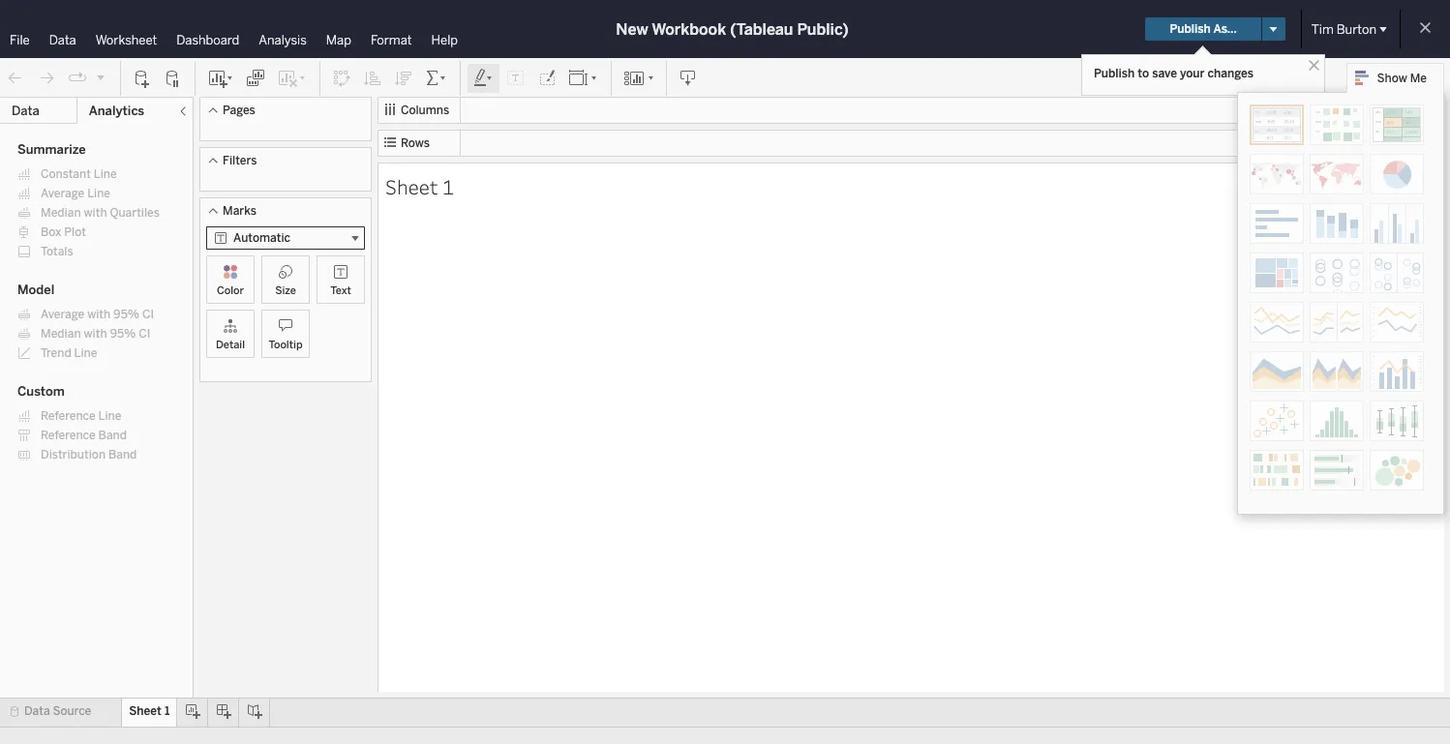 Task type: locate. For each thing, give the bounding box(es) containing it.
0 horizontal spatial sheet 1
[[129, 705, 170, 718]]

0 vertical spatial publish
[[1170, 22, 1211, 36]]

median up trend
[[41, 327, 81, 341]]

average down the 'model'
[[41, 308, 84, 321]]

1 vertical spatial with
[[87, 308, 111, 321]]

show labels image
[[506, 68, 526, 88]]

2 average from the top
[[41, 308, 84, 321]]

band
[[98, 429, 127, 443], [108, 448, 137, 462]]

text
[[330, 285, 351, 297]]

publish as...
[[1170, 22, 1237, 36]]

reference line
[[41, 410, 121, 423]]

1 horizontal spatial 1
[[442, 173, 454, 200]]

with down average line
[[84, 206, 107, 220]]

1 horizontal spatial sheet 1
[[385, 173, 454, 200]]

0 vertical spatial sheet 1
[[385, 173, 454, 200]]

close image
[[1305, 56, 1324, 75]]

reference for reference band
[[41, 429, 96, 443]]

data
[[49, 33, 76, 47], [12, 104, 40, 118], [24, 705, 50, 718]]

average
[[41, 187, 84, 200], [41, 308, 84, 321]]

sort ascending image
[[363, 68, 382, 88]]

median up box plot
[[41, 206, 81, 220]]

0 horizontal spatial sheet
[[129, 705, 162, 718]]

data up the redo image
[[49, 33, 76, 47]]

median with 95% ci
[[41, 327, 151, 341]]

2 reference from the top
[[41, 429, 96, 443]]

average down the constant
[[41, 187, 84, 200]]

format
[[371, 33, 412, 47]]

pause auto updates image
[[164, 68, 183, 88]]

1 vertical spatial average
[[41, 308, 84, 321]]

publish for publish as...
[[1170, 22, 1211, 36]]

1 horizontal spatial sheet
[[385, 173, 438, 200]]

0 vertical spatial ci
[[142, 308, 154, 321]]

0 vertical spatial 95%
[[113, 308, 139, 321]]

line down median with 95% ci
[[74, 347, 97, 360]]

data source
[[24, 705, 91, 718]]

color
[[217, 285, 244, 297]]

totals image
[[425, 68, 448, 88]]

sheet 1 right source
[[129, 705, 170, 718]]

collapse image
[[177, 106, 189, 117]]

with for median with quartiles
[[84, 206, 107, 220]]

new data source image
[[133, 68, 152, 88]]

constant line
[[41, 168, 117, 181]]

publish left the as...
[[1170, 22, 1211, 36]]

2 vertical spatial data
[[24, 705, 50, 718]]

band up distribution band
[[98, 429, 127, 443]]

1 vertical spatial median
[[41, 327, 81, 341]]

95% up median with 95% ci
[[113, 308, 139, 321]]

size
[[275, 285, 296, 297]]

ci down average with 95% ci
[[139, 327, 151, 341]]

reference up distribution
[[41, 429, 96, 443]]

reference
[[41, 410, 96, 423], [41, 429, 96, 443]]

1 median from the top
[[41, 206, 81, 220]]

0 vertical spatial with
[[84, 206, 107, 220]]

1 vertical spatial reference
[[41, 429, 96, 443]]

median for median with 95% ci
[[41, 327, 81, 341]]

1 horizontal spatial publish
[[1170, 22, 1211, 36]]

0 vertical spatial median
[[41, 206, 81, 220]]

sheet right source
[[129, 705, 162, 718]]

1
[[442, 173, 454, 200], [165, 705, 170, 718]]

replay animation image
[[68, 68, 87, 88], [95, 71, 107, 83]]

sheet 1
[[385, 173, 454, 200], [129, 705, 170, 718]]

publish left to
[[1094, 67, 1135, 80]]

data down "undo" icon on the top left
[[12, 104, 40, 118]]

new
[[616, 20, 648, 38]]

clear sheet image
[[277, 68, 308, 88]]

0 horizontal spatial 1
[[165, 705, 170, 718]]

reference up reference band
[[41, 410, 96, 423]]

1 reference from the top
[[41, 410, 96, 423]]

tim burton
[[1312, 22, 1377, 36]]

1 right source
[[165, 705, 170, 718]]

publish
[[1170, 22, 1211, 36], [1094, 67, 1135, 80]]

1 vertical spatial sheet 1
[[129, 705, 170, 718]]

sheet 1 down rows
[[385, 173, 454, 200]]

sheet down rows
[[385, 173, 438, 200]]

new workbook (tableau public)
[[616, 20, 849, 38]]

0 vertical spatial data
[[49, 33, 76, 47]]

filters
[[223, 154, 257, 168]]

workbook
[[652, 20, 726, 38]]

trend line
[[41, 347, 97, 360]]

new worksheet image
[[207, 68, 234, 88]]

ci up median with 95% ci
[[142, 308, 154, 321]]

highlight image
[[473, 68, 495, 88]]

1 average from the top
[[41, 187, 84, 200]]

line for reference line
[[98, 410, 121, 423]]

ci
[[142, 308, 154, 321], [139, 327, 151, 341]]

95% down average with 95% ci
[[110, 327, 136, 341]]

1 vertical spatial band
[[108, 448, 137, 462]]

publish to save your changes
[[1094, 67, 1254, 80]]

line up median with quartiles
[[87, 187, 110, 200]]

with for average with 95% ci
[[87, 308, 111, 321]]

pages
[[223, 104, 255, 117]]

redo image
[[37, 68, 56, 88]]

with up median with 95% ci
[[87, 308, 111, 321]]

line up average line
[[94, 168, 117, 181]]

2 median from the top
[[41, 327, 81, 341]]

sort descending image
[[394, 68, 413, 88]]

with
[[84, 206, 107, 220], [87, 308, 111, 321], [84, 327, 107, 341]]

replay animation image right the redo image
[[68, 68, 87, 88]]

with down average with 95% ci
[[84, 327, 107, 341]]

1 vertical spatial 95%
[[110, 327, 136, 341]]

0 horizontal spatial replay animation image
[[68, 68, 87, 88]]

map
[[326, 33, 351, 47]]

publish inside button
[[1170, 22, 1211, 36]]

0 vertical spatial band
[[98, 429, 127, 443]]

1 vertical spatial ci
[[139, 327, 151, 341]]

quartiles
[[110, 206, 160, 220]]

band down reference band
[[108, 448, 137, 462]]

2 vertical spatial with
[[84, 327, 107, 341]]

format workbook image
[[537, 68, 557, 88]]

line
[[94, 168, 117, 181], [87, 187, 110, 200], [74, 347, 97, 360], [98, 410, 121, 423]]

1 vertical spatial publish
[[1094, 67, 1135, 80]]

0 horizontal spatial publish
[[1094, 67, 1135, 80]]

sheet
[[385, 173, 438, 200], [129, 705, 162, 718]]

0 vertical spatial average
[[41, 187, 84, 200]]

marks
[[223, 204, 257, 218]]

95%
[[113, 308, 139, 321], [110, 327, 136, 341]]

median
[[41, 206, 81, 220], [41, 327, 81, 341]]

download image
[[679, 68, 698, 88]]

help
[[431, 33, 458, 47]]

line up reference band
[[98, 410, 121, 423]]

data left source
[[24, 705, 50, 718]]

0 vertical spatial reference
[[41, 410, 96, 423]]

1 vertical spatial data
[[12, 104, 40, 118]]

replay animation image up analytics
[[95, 71, 107, 83]]

source
[[53, 705, 91, 718]]

duplicate image
[[246, 68, 265, 88]]

0 vertical spatial sheet
[[385, 173, 438, 200]]

median for median with quartiles
[[41, 206, 81, 220]]

1 down the columns
[[442, 173, 454, 200]]

custom
[[17, 384, 65, 399]]

rows
[[401, 137, 430, 150]]

analytics
[[89, 104, 144, 118]]

me
[[1411, 72, 1427, 85]]



Task type: vqa. For each thing, say whether or not it's contained in the screenshot.
1st See All from the bottom
no



Task type: describe. For each thing, give the bounding box(es) containing it.
ci for average with 95% ci
[[142, 308, 154, 321]]

worksheet
[[96, 33, 157, 47]]

to
[[1138, 67, 1150, 80]]

average with 95% ci
[[41, 308, 154, 321]]

analysis
[[259, 33, 307, 47]]

line for trend line
[[74, 347, 97, 360]]

median with quartiles
[[41, 206, 160, 220]]

line for constant line
[[94, 168, 117, 181]]

trend
[[41, 347, 71, 360]]

show
[[1378, 72, 1408, 85]]

distribution
[[41, 448, 106, 462]]

fit image
[[568, 68, 599, 88]]

swap rows and columns image
[[332, 68, 352, 88]]

line for average line
[[87, 187, 110, 200]]

your
[[1180, 67, 1205, 80]]

show/hide cards image
[[624, 68, 655, 88]]

ci for median with 95% ci
[[139, 327, 151, 341]]

box
[[41, 226, 61, 239]]

burton
[[1337, 22, 1377, 36]]

1 vertical spatial sheet
[[129, 705, 162, 718]]

average for average line
[[41, 187, 84, 200]]

file
[[10, 33, 30, 47]]

average for average with 95% ci
[[41, 308, 84, 321]]

show me
[[1378, 72, 1427, 85]]

public)
[[797, 20, 849, 38]]

totals
[[41, 245, 73, 259]]

dashboard
[[177, 33, 239, 47]]

band for distribution band
[[108, 448, 137, 462]]

detail
[[216, 339, 245, 352]]

0 vertical spatial 1
[[442, 173, 454, 200]]

changes
[[1208, 67, 1254, 80]]

(tableau
[[730, 20, 794, 38]]

reference band
[[41, 429, 127, 443]]

95% for average with 95% ci
[[113, 308, 139, 321]]

model
[[17, 283, 54, 297]]

1 horizontal spatial replay animation image
[[95, 71, 107, 83]]

reference for reference line
[[41, 410, 96, 423]]

distribution band
[[41, 448, 137, 462]]

columns
[[401, 104, 450, 117]]

undo image
[[6, 68, 25, 88]]

publish as... button
[[1146, 17, 1261, 41]]

1 vertical spatial 1
[[165, 705, 170, 718]]

publish for publish to save your changes
[[1094, 67, 1135, 80]]

tim
[[1312, 22, 1334, 36]]

summarize
[[17, 142, 86, 157]]

save
[[1153, 67, 1177, 80]]

box plot
[[41, 226, 86, 239]]

band for reference band
[[98, 429, 127, 443]]

95% for median with 95% ci
[[110, 327, 136, 341]]

constant
[[41, 168, 91, 181]]

plot
[[64, 226, 86, 239]]

as...
[[1214, 22, 1237, 36]]

with for median with 95% ci
[[84, 327, 107, 341]]

tooltip
[[269, 339, 303, 352]]

average line
[[41, 187, 110, 200]]

show me button
[[1347, 63, 1445, 93]]



